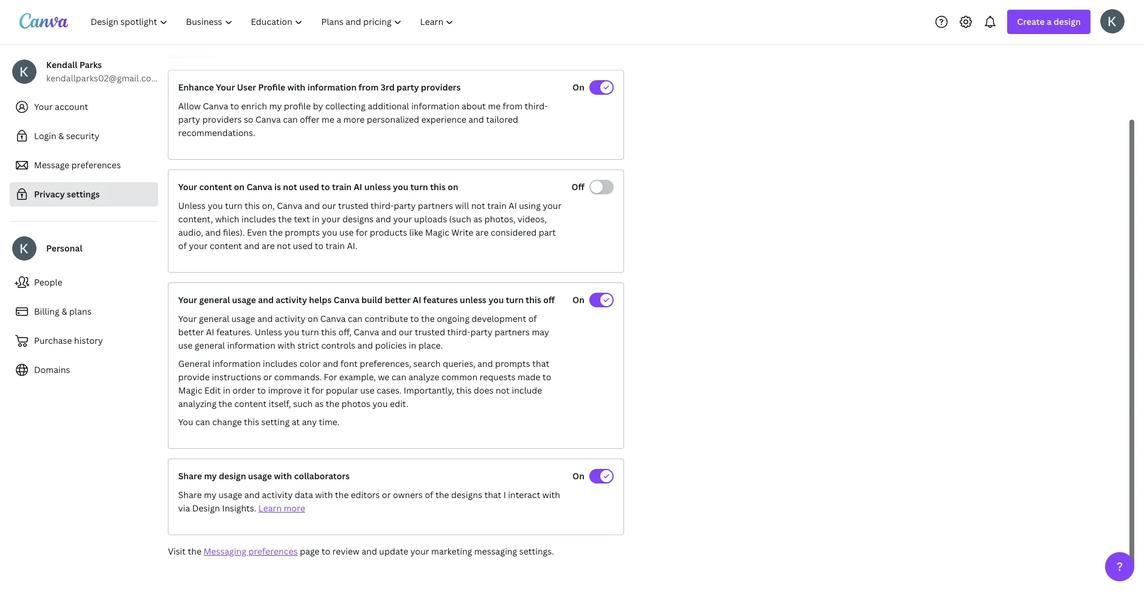 Task type: locate. For each thing, give the bounding box(es) containing it.
we inside we believe you should have control over your data, and we take our responsibility to safeguard it seriously. learn more.
[[397, 34, 409, 46]]

account
[[55, 101, 88, 113]]

2 vertical spatial our
[[399, 327, 413, 338]]

more
[[343, 114, 365, 125], [284, 503, 305, 515]]

more down data
[[284, 503, 305, 515]]

importantly,
[[404, 385, 454, 397]]

0 vertical spatial general
[[199, 294, 230, 306]]

0 vertical spatial are
[[475, 227, 489, 238]]

trusted up place.
[[415, 327, 445, 338]]

better up contribute
[[385, 294, 411, 306]]

share my usage and activity data with the editors or owners of the designs that i interact with via design insights.
[[178, 490, 560, 515]]

general
[[178, 358, 210, 370]]

content,
[[178, 213, 213, 225]]

use up general
[[178, 340, 193, 352]]

1 horizontal spatial prompts
[[495, 358, 530, 370]]

1 vertical spatial share
[[178, 490, 202, 501]]

me down the by
[[322, 114, 334, 125]]

designs inside 'share my usage and activity data with the editors or owners of the designs that i interact with via design insights.'
[[451, 490, 482, 501]]

1 horizontal spatial unless
[[255, 327, 282, 338]]

trusted
[[338, 200, 368, 212], [415, 327, 445, 338]]

1 share from the top
[[178, 471, 202, 482]]

control
[[283, 34, 313, 46]]

my inside 'share my usage and activity data with the editors or owners of the designs that i interact with via design insights.'
[[204, 490, 216, 501]]

1 vertical spatial includes
[[263, 358, 297, 370]]

designs inside "unless you turn this on, canva and our trusted third-party partners will not train ai using your content, which includes the text in your designs and your uploads (such as photos, videos, audio, and files). even the prompts you use for products like magic write are considered part of your content and are not used to train ai."
[[342, 213, 374, 225]]

and inside we believe you should have control over your data, and we take our responsibility to safeguard it seriously. learn more.
[[380, 34, 395, 46]]

1 vertical spatial designs
[[451, 490, 482, 501]]

for up ai.
[[356, 227, 368, 238]]

cases.
[[377, 385, 402, 397]]

build
[[361, 294, 383, 306]]

on
[[234, 181, 245, 193], [448, 181, 458, 193], [308, 313, 318, 325]]

have
[[262, 34, 281, 46]]

1 vertical spatial trusted
[[415, 327, 445, 338]]

0 horizontal spatial designs
[[342, 213, 374, 225]]

0 vertical spatial or
[[263, 372, 272, 383]]

offer
[[300, 114, 320, 125]]

more down collecting
[[343, 114, 365, 125]]

1 horizontal spatial as
[[473, 213, 482, 225]]

prompts inside general information includes color and font preferences, search queries, and prompts that provide instructions or commands. for example, we can analyze common requests made to magic edit in order to improve it for popular use cases. importantly, this does not include analyzing the content itself, such as the photos you edit.
[[495, 358, 530, 370]]

information
[[307, 82, 357, 93], [411, 100, 460, 112], [227, 340, 275, 352], [212, 358, 261, 370]]

1 horizontal spatial learn
[[258, 503, 282, 515]]

learn right insights.
[[258, 503, 282, 515]]

better up general
[[178, 327, 204, 338]]

ai left features.
[[206, 327, 214, 338]]

unless up content,
[[178, 200, 206, 212]]

0 horizontal spatial for
[[312, 385, 324, 397]]

0 horizontal spatial trusted
[[338, 200, 368, 212]]

third-
[[525, 100, 548, 112], [370, 200, 394, 212], [447, 327, 470, 338]]

of inside 'share my usage and activity data with the editors or owners of the designs that i interact with via design insights.'
[[425, 490, 433, 501]]

turn up which
[[225, 200, 243, 212]]

includes inside "unless you turn this on, canva and our trusted third-party partners will not train ai using your content, which includes the text in your designs and your uploads (such as photos, videos, audio, and files). even the prompts you use for products like magic write are considered part of your content and are not used to train ai."
[[241, 213, 276, 225]]

1 horizontal spatial better
[[385, 294, 411, 306]]

1 vertical spatial are
[[262, 240, 275, 252]]

message
[[34, 159, 69, 171]]

this inside general information includes color and font preferences, search queries, and prompts that provide instructions or commands. for example, we can analyze common requests made to magic edit in order to improve it for popular use cases. importantly, this does not include analyzing the content itself, such as the photos you edit.
[[456, 385, 472, 397]]

2 share from the top
[[178, 490, 202, 501]]

1 horizontal spatial for
[[356, 227, 368, 238]]

can inside general information includes color and font preferences, search queries, and prompts that provide instructions or commands. for example, we can analyze common requests made to magic edit in order to improve it for popular use cases. importantly, this does not include analyzing the content itself, such as the photos you edit.
[[392, 372, 406, 383]]

the down popular
[[326, 398, 339, 410]]

0 horizontal spatial me
[[322, 114, 334, 125]]

0 horizontal spatial providers
[[202, 114, 242, 125]]

profile
[[284, 100, 311, 112]]

1 vertical spatial providers
[[202, 114, 242, 125]]

third- inside "your general usage and activity on canva can contribute to the ongoing development of better ai features. unless you turn this off, canva and our trusted third-party partners may use general information with strict controls and policies in place."
[[447, 327, 470, 338]]

partners
[[418, 200, 453, 212], [495, 327, 530, 338]]

1 vertical spatial on
[[573, 294, 585, 306]]

in right edit
[[223, 385, 230, 397]]

1 vertical spatial we
[[378, 372, 389, 383]]

use inside general information includes color and font preferences, search queries, and prompts that provide instructions or commands. for example, we can analyze common requests made to magic edit in order to improve it for popular use cases. importantly, this does not include analyzing the content itself, such as the photos you edit.
[[360, 385, 375, 397]]

kendall parks image
[[1100, 9, 1125, 33]]

canva right off,
[[354, 327, 379, 338]]

on up which
[[234, 181, 245, 193]]

trusted down your content on canva is not used to train ai unless you turn this on
[[338, 200, 368, 212]]

information down features.
[[227, 340, 275, 352]]

0 vertical spatial includes
[[241, 213, 276, 225]]

to right the is
[[321, 181, 330, 193]]

i
[[503, 490, 506, 501]]

train left ai.
[[326, 240, 345, 252]]

review
[[332, 546, 359, 558]]

of down audio,
[[178, 240, 187, 252]]

share inside 'share my usage and activity data with the editors or owners of the designs that i interact with via design insights.'
[[178, 490, 202, 501]]

it inside we believe you should have control over your data, and we take our responsibility to safeguard it seriously. learn more.
[[558, 34, 564, 46]]

your for your general usage and activity helps canva build better ai features unless you turn this off
[[178, 294, 197, 306]]

from up tailored
[[503, 100, 523, 112]]

this down the common
[[456, 385, 472, 397]]

design inside dropdown button
[[1054, 16, 1081, 27]]

canva inside "unless you turn this on, canva and our trusted third-party partners will not train ai using your content, which includes the text in your designs and your uploads (such as photos, videos, audio, and files). even the prompts you use for products like magic write are considered part of your content and are not used to train ai."
[[277, 200, 302, 212]]

improve
[[268, 385, 302, 397]]

usage inside 'share my usage and activity data with the editors or owners of the designs that i interact with via design insights.'
[[219, 490, 242, 501]]

on down the helps
[[308, 313, 318, 325]]

your
[[216, 82, 235, 93], [34, 101, 53, 113], [178, 181, 197, 193], [178, 294, 197, 306], [178, 313, 197, 325]]

designs
[[342, 213, 374, 225], [451, 490, 482, 501]]

2 vertical spatial activity
[[262, 490, 293, 501]]

1 horizontal spatial magic
[[425, 227, 449, 238]]

0 horizontal spatial better
[[178, 327, 204, 338]]

ongoing
[[437, 313, 469, 325]]

0 vertical spatial more
[[343, 114, 365, 125]]

2 horizontal spatial in
[[409, 340, 416, 352]]

0 horizontal spatial from
[[359, 82, 379, 93]]

information up experience
[[411, 100, 460, 112]]

your for your content on canva is not used to train ai unless you turn this on
[[178, 181, 197, 193]]

1 vertical spatial used
[[293, 240, 313, 252]]

to inside "your general usage and activity on canva can contribute to the ongoing development of better ai features. unless you turn this off, canva and our trusted third-party partners may use general information with strict controls and policies in place."
[[410, 313, 419, 325]]

information up instructions
[[212, 358, 261, 370]]

providers up recommendations.
[[202, 114, 242, 125]]

will
[[455, 200, 469, 212]]

general
[[199, 294, 230, 306], [199, 313, 229, 325], [195, 340, 225, 352]]

your
[[336, 34, 355, 46], [543, 200, 562, 212], [322, 213, 340, 225], [393, 213, 412, 225], [189, 240, 208, 252], [410, 546, 429, 558]]

that inside 'share my usage and activity data with the editors or owners of the designs that i interact with via design insights.'
[[484, 490, 501, 501]]

any
[[302, 417, 317, 428]]

better
[[385, 294, 411, 306], [178, 327, 204, 338]]

your for your general usage and activity on canva can contribute to the ongoing development of better ai features. unless you turn this off, canva and our trusted third-party partners may use general information with strict controls and policies in place.
[[178, 313, 197, 325]]

3 on from the top
[[573, 471, 585, 482]]

for inside "unless you turn this on, canva and our trusted third-party partners will not train ai using your content, which includes the text in your designs and your uploads (such as photos, videos, audio, and files). even the prompts you use for products like magic write are considered part of your content and are not used to train ai."
[[356, 227, 368, 238]]

1 horizontal spatial unless
[[460, 294, 486, 306]]

security
[[66, 130, 99, 142]]

you up the strict
[[284, 327, 299, 338]]

that
[[532, 358, 549, 370], [484, 490, 501, 501]]

queries,
[[443, 358, 475, 370]]

in inside general information includes color and font preferences, search queries, and prompts that provide instructions or commands. for example, we can analyze common requests made to magic edit in order to improve it for popular use cases. importantly, this does not include analyzing the content itself, such as the photos you edit.
[[223, 385, 230, 397]]

over
[[315, 34, 334, 46]]

1 vertical spatial my
[[204, 471, 217, 482]]

of
[[178, 240, 187, 252], [528, 313, 537, 325], [425, 490, 433, 501]]

it inside general information includes color and font preferences, search queries, and prompts that provide instructions or commands. for example, we can analyze common requests made to magic edit in order to improve it for popular use cases. importantly, this does not include analyzing the content itself, such as the photos you edit.
[[304, 385, 310, 397]]

this inside "unless you turn this on, canva and our trusted third-party partners will not train ai using your content, which includes the text in your designs and your uploads (such as photos, videos, audio, and files). even the prompts you use for products like magic write are considered part of your content and are not used to train ai."
[[245, 200, 260, 212]]

2 horizontal spatial use
[[360, 385, 375, 397]]

settings
[[67, 189, 100, 200]]

1 vertical spatial third-
[[370, 200, 394, 212]]

prompts up 'requests'
[[495, 358, 530, 370]]

like
[[409, 227, 423, 238]]

activity inside "your general usage and activity on canva can contribute to the ongoing development of better ai features. unless you turn this off, canva and our trusted third-party partners may use general information with strict controls and policies in place."
[[275, 313, 306, 325]]

1 vertical spatial a
[[336, 114, 341, 125]]

0 vertical spatial trusted
[[338, 200, 368, 212]]

settings.
[[519, 546, 554, 558]]

includes up commands.
[[263, 358, 297, 370]]

from left the 3rd
[[359, 82, 379, 93]]

content up which
[[199, 181, 232, 193]]

as right (such
[[473, 213, 482, 225]]

data,
[[357, 34, 378, 46]]

content
[[199, 181, 232, 193], [210, 240, 242, 252], [234, 398, 267, 410]]

1 horizontal spatial partners
[[495, 327, 530, 338]]

2 horizontal spatial third-
[[525, 100, 548, 112]]

1 vertical spatial or
[[382, 490, 391, 501]]

usage for data
[[219, 490, 242, 501]]

providers inside allow canva to enrich my profile by collecting additional information about me from third- party providers so canva can offer me a more personalized experience and tailored recommendations.
[[202, 114, 242, 125]]

1 vertical spatial me
[[322, 114, 334, 125]]

1 vertical spatial design
[[219, 471, 246, 482]]

1 horizontal spatial providers
[[421, 82, 461, 93]]

about
[[462, 100, 486, 112]]

to left safeguard
[[504, 34, 513, 46]]

text
[[294, 213, 310, 225]]

can right you
[[195, 417, 210, 428]]

1 vertical spatial as
[[315, 398, 324, 410]]

1 horizontal spatial trusted
[[415, 327, 445, 338]]

design up insights.
[[219, 471, 246, 482]]

0 vertical spatial use
[[339, 227, 354, 238]]

1 horizontal spatial it
[[558, 34, 564, 46]]

with inside "your general usage and activity on canva can contribute to the ongoing development of better ai features. unless you turn this off, canva and our trusted third-party partners may use general information with strict controls and policies in place."
[[278, 340, 295, 352]]

train up photos,
[[487, 200, 507, 212]]

0 vertical spatial activity
[[276, 294, 307, 306]]

0 vertical spatial used
[[299, 181, 319, 193]]

usage
[[232, 294, 256, 306], [231, 313, 255, 325], [248, 471, 272, 482], [219, 490, 242, 501]]

0 horizontal spatial we
[[378, 372, 389, 383]]

your general usage and activity helps canva build better ai features unless you turn this off
[[178, 294, 555, 306]]

2 vertical spatial content
[[234, 398, 267, 410]]

0 horizontal spatial our
[[322, 200, 336, 212]]

to inside we believe you should have control over your data, and we take our responsibility to safeguard it seriously. learn more.
[[504, 34, 513, 46]]

canva down enrich on the left
[[255, 114, 281, 125]]

of up "may"
[[528, 313, 537, 325]]

turn
[[410, 181, 428, 193], [225, 200, 243, 212], [506, 294, 524, 306], [301, 327, 319, 338]]

ai
[[354, 181, 362, 193], [509, 200, 517, 212], [413, 294, 421, 306], [206, 327, 214, 338]]

unless up "unless you turn this on, canva and our trusted third-party partners will not train ai using your content, which includes the text in your designs and your uploads (such as photos, videos, audio, and files). even the prompts you use for products like magic write are considered part of your content and are not used to train ai." on the left top
[[364, 181, 391, 193]]

ai left using
[[509, 200, 517, 212]]

activity up learn more
[[262, 490, 293, 501]]

2 vertical spatial my
[[204, 490, 216, 501]]

1 horizontal spatial from
[[503, 100, 523, 112]]

1 vertical spatial general
[[199, 313, 229, 325]]

safeguard
[[515, 34, 556, 46]]

your right over
[[336, 34, 355, 46]]

to left enrich on the left
[[230, 100, 239, 112]]

enrich
[[241, 100, 267, 112]]

to right order on the bottom left
[[257, 385, 266, 397]]

development
[[472, 313, 526, 325]]

even
[[247, 227, 267, 238]]

or right editors
[[382, 490, 391, 501]]

1 vertical spatial use
[[178, 340, 193, 352]]

in inside "unless you turn this on, canva and our trusted third-party partners will not train ai using your content, which includes the text in your designs and your uploads (such as photos, videos, audio, and files). even the prompts you use for products like magic write are considered part of your content and are not used to train ai."
[[312, 213, 320, 225]]

1 on from the top
[[573, 82, 585, 93]]

can inside "your general usage and activity on canva can contribute to the ongoing development of better ai features. unless you turn this off, canva and our trusted third-party partners may use general information with strict controls and policies in place."
[[348, 313, 363, 325]]

1 horizontal spatial our
[[399, 327, 413, 338]]

use down example,
[[360, 385, 375, 397]]

2 vertical spatial third-
[[447, 327, 470, 338]]

1 horizontal spatial use
[[339, 227, 354, 238]]

design
[[1054, 16, 1081, 27], [219, 471, 246, 482]]

you down the cases.
[[373, 398, 388, 410]]

not down 'requests'
[[496, 385, 510, 397]]

0 vertical spatial a
[[1047, 16, 1052, 27]]

party inside allow canva to enrich my profile by collecting additional information about me from third- party providers so canva can offer me a more personalized experience and tailored recommendations.
[[178, 114, 200, 125]]

as inside general information includes color and font preferences, search queries, and prompts that provide instructions or commands. for example, we can analyze common requests made to magic edit in order to improve it for popular use cases. importantly, this does not include analyzing the content itself, such as the photos you edit.
[[315, 398, 324, 410]]

use inside "unless you turn this on, canva and our trusted third-party partners will not train ai using your content, which includes the text in your designs and your uploads (such as photos, videos, audio, and files). even the prompts you use for products like magic write are considered part of your content and are not used to train ai."
[[339, 227, 354, 238]]

0 vertical spatial for
[[356, 227, 368, 238]]

0 horizontal spatial magic
[[178, 385, 202, 397]]

1 horizontal spatial a
[[1047, 16, 1052, 27]]

to
[[504, 34, 513, 46], [230, 100, 239, 112], [321, 181, 330, 193], [315, 240, 324, 252], [410, 313, 419, 325], [543, 372, 551, 383], [257, 385, 266, 397], [322, 546, 330, 558]]

for down the for
[[312, 385, 324, 397]]

0 vertical spatial share
[[178, 471, 202, 482]]

1 vertical spatial of
[[528, 313, 537, 325]]

color
[[299, 358, 321, 370]]

0 vertical spatial third-
[[525, 100, 548, 112]]

to right contribute
[[410, 313, 419, 325]]

activity up the strict
[[275, 313, 306, 325]]

from inside allow canva to enrich my profile by collecting additional information about me from third- party providers so canva can offer me a more personalized experience and tailored recommendations.
[[503, 100, 523, 112]]

that inside general information includes color and font preferences, search queries, and prompts that provide instructions or commands. for example, we can analyze common requests made to magic edit in order to improve it for popular use cases. importantly, this does not include analyzing the content itself, such as the photos you edit.
[[532, 358, 549, 370]]

0 vertical spatial &
[[58, 130, 64, 142]]

0 vertical spatial my
[[269, 100, 282, 112]]

domains link
[[10, 358, 158, 383]]

0 horizontal spatial third-
[[370, 200, 394, 212]]

magic down uploads
[[425, 227, 449, 238]]

files).
[[223, 227, 245, 238]]

0 vertical spatial our
[[430, 34, 444, 46]]

0 horizontal spatial preferences
[[71, 159, 121, 171]]

1 horizontal spatial we
[[397, 34, 409, 46]]

usage for on
[[231, 313, 255, 325]]

unless inside "unless you turn this on, canva and our trusted third-party partners will not train ai using your content, which includes the text in your designs and your uploads (such as photos, videos, audio, and files). even the prompts you use for products like magic write are considered part of your content and are not used to train ai."
[[178, 200, 206, 212]]

2 vertical spatial on
[[573, 471, 585, 482]]

audio,
[[178, 227, 203, 238]]

are down even at the top
[[262, 240, 275, 252]]

you up more.
[[214, 34, 230, 46]]

content down files).
[[210, 240, 242, 252]]

0 vertical spatial learn
[[168, 47, 191, 59]]

0 vertical spatial on
[[573, 82, 585, 93]]

it left seriously.
[[558, 34, 564, 46]]

this left the 'on,'
[[245, 200, 260, 212]]

our up policies
[[399, 327, 413, 338]]

0 horizontal spatial partners
[[418, 200, 453, 212]]

2 horizontal spatial our
[[430, 34, 444, 46]]

learn down we
[[168, 47, 191, 59]]

billing & plans
[[34, 306, 91, 317]]

0 horizontal spatial a
[[336, 114, 341, 125]]

search
[[413, 358, 441, 370]]

0 horizontal spatial or
[[263, 372, 272, 383]]

with up profile
[[287, 82, 305, 93]]

1 horizontal spatial on
[[308, 313, 318, 325]]

this up uploads
[[430, 181, 446, 193]]

are right 'write' at top
[[475, 227, 489, 238]]

your right text
[[322, 213, 340, 225]]

share for share my usage and activity data with the editors or owners of the designs that i interact with via design insights.
[[178, 490, 202, 501]]

1 vertical spatial &
[[62, 306, 67, 317]]

a inside allow canva to enrich my profile by collecting additional information about me from third- party providers so canva can offer me a more personalized experience and tailored recommendations.
[[336, 114, 341, 125]]

page
[[300, 546, 320, 558]]

partners inside "unless you turn this on, canva and our trusted third-party partners will not train ai using your content, which includes the text in your designs and your uploads (such as photos, videos, audio, and files). even the prompts you use for products like magic write are considered part of your content and are not used to train ai."
[[418, 200, 453, 212]]

preferences down login & security link
[[71, 159, 121, 171]]

or up improve
[[263, 372, 272, 383]]

magic
[[425, 227, 449, 238], [178, 385, 202, 397]]

2 vertical spatial use
[[360, 385, 375, 397]]

update
[[379, 546, 408, 558]]

canva up off,
[[320, 313, 346, 325]]

0 vertical spatial prompts
[[285, 227, 320, 238]]

by
[[313, 100, 323, 112]]

this left off,
[[321, 327, 336, 338]]

0 horizontal spatial on
[[234, 181, 245, 193]]

2 vertical spatial of
[[425, 490, 433, 501]]

in inside "your general usage and activity on canva can contribute to the ongoing development of better ai features. unless you turn this off, canva and our trusted third-party partners may use general information with strict controls and policies in place."
[[409, 340, 416, 352]]

purchase history
[[34, 335, 103, 347]]

so
[[244, 114, 253, 125]]

design for a
[[1054, 16, 1081, 27]]

a right create
[[1047, 16, 1052, 27]]

& for billing
[[62, 306, 67, 317]]

preferences left page
[[248, 546, 298, 558]]

your account link
[[10, 95, 158, 119]]

activity left the helps
[[276, 294, 307, 306]]

for inside general information includes color and font preferences, search queries, and prompts that provide instructions or commands. for example, we can analyze common requests made to magic edit in order to improve it for popular use cases. importantly, this does not include analyzing the content itself, such as the photos you edit.
[[312, 385, 324, 397]]

use inside "your general usage and activity on canva can contribute to the ongoing development of better ai features. unless you turn this off, canva and our trusted third-party partners may use general information with strict controls and policies in place."
[[178, 340, 193, 352]]

off,
[[338, 327, 352, 338]]

activity inside 'share my usage and activity data with the editors or owners of the designs that i interact with via design insights.'
[[262, 490, 293, 501]]

the right even at the top
[[269, 227, 283, 238]]

1 vertical spatial unless
[[255, 327, 282, 338]]

as right such
[[315, 398, 324, 410]]

off
[[543, 294, 555, 306]]

should
[[232, 34, 260, 46]]

as inside "unless you turn this on, canva and our trusted third-party partners will not train ai using your content, which includes the text in your designs and your uploads (such as photos, videos, audio, and files). even the prompts you use for products like magic write are considered part of your content and are not used to train ai."
[[473, 213, 482, 225]]

your content on canva is not used to train ai unless you turn this on
[[178, 181, 458, 193]]

not
[[283, 181, 297, 193], [471, 200, 485, 212], [277, 240, 291, 252], [496, 385, 510, 397]]

design for my
[[219, 471, 246, 482]]

information inside "your general usage and activity on canva can contribute to the ongoing development of better ai features. unless you turn this off, canva and our trusted third-party partners may use general information with strict controls and policies in place."
[[227, 340, 275, 352]]

your inside "your general usage and activity on canva can contribute to the ongoing development of better ai features. unless you turn this off, canva and our trusted third-party partners may use general information with strict controls and policies in place."
[[178, 313, 197, 325]]

use up ai.
[[339, 227, 354, 238]]

that up the made
[[532, 358, 549, 370]]

0 horizontal spatial unless
[[178, 200, 206, 212]]

not down the is
[[277, 240, 291, 252]]

in
[[312, 213, 320, 225], [409, 340, 416, 352], [223, 385, 230, 397]]

on inside "your general usage and activity on canva can contribute to the ongoing development of better ai features. unless you turn this off, canva and our trusted third-party partners may use general information with strict controls and policies in place."
[[308, 313, 318, 325]]

our inside we believe you should have control over your data, and we take our responsibility to safeguard it seriously. learn more.
[[430, 34, 444, 46]]

canva left build at the left of page
[[334, 294, 359, 306]]

this left setting
[[244, 417, 259, 428]]

0 vertical spatial better
[[385, 294, 411, 306]]

0 horizontal spatial use
[[178, 340, 193, 352]]

my for design
[[204, 471, 217, 482]]

general information includes color and font preferences, search queries, and prompts that provide instructions or commands. for example, we can analyze common requests made to magic edit in order to improve it for popular use cases. importantly, this does not include analyzing the content itself, such as the photos you edit.
[[178, 358, 551, 410]]

can up the cases.
[[392, 372, 406, 383]]

canva up text
[[277, 200, 302, 212]]

0 vertical spatial magic
[[425, 227, 449, 238]]

1 vertical spatial train
[[487, 200, 507, 212]]

3rd
[[381, 82, 395, 93]]

billing
[[34, 306, 59, 317]]

0 vertical spatial of
[[178, 240, 187, 252]]

our down your content on canva is not used to train ai unless you turn this on
[[322, 200, 336, 212]]

on for allow canva to enrich my profile by collecting additional information about me from third- party providers so canva can offer me a more personalized experience and tailored recommendations.
[[573, 82, 585, 93]]

turn inside "unless you turn this on, canva and our trusted third-party partners will not train ai using your content, which includes the text in your designs and your uploads (such as photos, videos, audio, and files). even the prompts you use for products like magic write are considered part of your content and are not used to train ai."
[[225, 200, 243, 212]]

with
[[287, 82, 305, 93], [278, 340, 295, 352], [274, 471, 292, 482], [315, 490, 333, 501], [542, 490, 560, 501]]

design
[[192, 503, 220, 515]]

kendallparks02@gmail.com
[[46, 72, 159, 84]]

&
[[58, 130, 64, 142], [62, 306, 67, 317]]

to inside "unless you turn this on, canva and our trusted third-party partners will not train ai using your content, which includes the text in your designs and your uploads (such as photos, videos, audio, and files). even the prompts you use for products like magic write are considered part of your content and are not used to train ai."
[[315, 240, 324, 252]]

& left "plans"
[[62, 306, 67, 317]]

1 horizontal spatial third-
[[447, 327, 470, 338]]

prompts down text
[[285, 227, 320, 238]]

party down development
[[470, 327, 493, 338]]

activity for helps
[[276, 294, 307, 306]]

ai inside "your general usage and activity on canva can contribute to the ongoing development of better ai features. unless you turn this off, canva and our trusted third-party partners may use general information with strict controls and policies in place."
[[206, 327, 214, 338]]

0 vertical spatial design
[[1054, 16, 1081, 27]]

we left take
[[397, 34, 409, 46]]

usage inside "your general usage and activity on canva can contribute to the ongoing development of better ai features. unless you turn this off, canva and our trusted third-party partners may use general information with strict controls and policies in place."
[[231, 313, 255, 325]]



Task type: describe. For each thing, give the bounding box(es) containing it.
unless inside "your general usage and activity on canva can contribute to the ongoing development of better ai features. unless you turn this off, canva and our trusted third-party partners may use general information with strict controls and policies in place."
[[255, 327, 282, 338]]

you up which
[[208, 200, 223, 212]]

your inside we believe you should have control over your data, and we take our responsibility to safeguard it seriously. learn more.
[[336, 34, 355, 46]]

top level navigation element
[[83, 10, 464, 34]]

analyzing
[[178, 398, 216, 410]]

your right using
[[543, 200, 562, 212]]

to right page
[[322, 546, 330, 558]]

made
[[518, 372, 540, 383]]

third- inside allow canva to enrich my profile by collecting additional information about me from third- party providers so canva can offer me a more personalized experience and tailored recommendations.
[[525, 100, 548, 112]]

contribute
[[365, 313, 408, 325]]

does
[[474, 385, 494, 397]]

turn up uploads
[[410, 181, 428, 193]]

learn more link
[[258, 503, 305, 515]]

preferences,
[[360, 358, 411, 370]]

edit.
[[390, 398, 408, 410]]

of inside "unless you turn this on, canva and our trusted third-party partners will not train ai using your content, which includes the text in your designs and your uploads (such as photos, videos, audio, and files). even the prompts you use for products like magic write are considered part of your content and are not used to train ai."
[[178, 240, 187, 252]]

seriously.
[[566, 34, 604, 46]]

trusted inside "your general usage and activity on canva can contribute to the ongoing development of better ai features. unless you turn this off, canva and our trusted third-party partners may use general information with strict controls and policies in place."
[[415, 327, 445, 338]]

magic inside "unless you turn this on, canva and our trusted third-party partners will not train ai using your content, which includes the text in your designs and your uploads (such as photos, videos, audio, and files). even the prompts you use for products like magic write are considered part of your content and are not used to train ai."
[[425, 227, 449, 238]]

better inside "your general usage and activity on canva can contribute to the ongoing development of better ai features. unless you turn this off, canva and our trusted third-party partners may use general information with strict controls and policies in place."
[[178, 327, 204, 338]]

my for usage
[[204, 490, 216, 501]]

your general usage and activity on canva can contribute to the ongoing development of better ai features. unless you turn this off, canva and our trusted third-party partners may use general information with strict controls and policies in place.
[[178, 313, 549, 352]]

your account
[[34, 101, 88, 113]]

canva right allow
[[203, 100, 228, 112]]

the right visit
[[188, 546, 201, 558]]

allow canva to enrich my profile by collecting additional information about me from third- party providers so canva can offer me a more personalized experience and tailored recommendations.
[[178, 100, 548, 139]]

allow
[[178, 100, 201, 112]]

not right will
[[471, 200, 485, 212]]

magic inside general information includes color and font preferences, search queries, and prompts that provide instructions or commands. for example, we can analyze common requests made to magic edit in order to improve it for popular use cases. importantly, this does not include analyzing the content itself, such as the photos you edit.
[[178, 385, 202, 397]]

change
[[212, 417, 242, 428]]

on for share my usage and activity data with the editors or owners of the designs that i interact with via design insights.
[[573, 471, 585, 482]]

user
[[237, 82, 256, 93]]

content inside general information includes color and font preferences, search queries, and prompts that provide instructions or commands. for example, we can analyze common requests made to magic edit in order to improve it for popular use cases. importantly, this does not include analyzing the content itself, such as the photos you edit.
[[234, 398, 267, 410]]

responsibility
[[446, 34, 502, 46]]

to right the made
[[543, 372, 551, 383]]

and inside allow canva to enrich my profile by collecting additional information about me from third- party providers so canva can offer me a more personalized experience and tailored recommendations.
[[469, 114, 484, 125]]

0 horizontal spatial are
[[262, 240, 275, 252]]

we believe you should have control over your data, and we take our responsibility to safeguard it seriously. learn more.
[[168, 34, 604, 59]]

information inside general information includes color and font preferences, search queries, and prompts that provide instructions or commands. for example, we can analyze common requests made to magic edit in order to improve it for popular use cases. importantly, this does not include analyzing the content itself, such as the photos you edit.
[[212, 358, 261, 370]]

the up change at the bottom left of the page
[[219, 398, 232, 410]]

0 vertical spatial providers
[[421, 82, 461, 93]]

create a design button
[[1007, 10, 1091, 34]]

enhance
[[178, 82, 214, 93]]

party right the 3rd
[[397, 82, 419, 93]]

this inside "your general usage and activity on canva can contribute to the ongoing development of better ai features. unless you turn this off, canva and our trusted third-party partners may use general information with strict controls and policies in place."
[[321, 327, 336, 338]]

you inside we believe you should have control over your data, and we take our responsibility to safeguard it seriously. learn more.
[[214, 34, 230, 46]]

0 vertical spatial content
[[199, 181, 232, 193]]

recommendations.
[[178, 127, 255, 139]]

0 vertical spatial train
[[332, 181, 352, 193]]

you
[[178, 417, 193, 428]]

prompts inside "unless you turn this on, canva and our trusted third-party partners will not train ai using your content, which includes the text in your designs and your uploads (such as photos, videos, audio, and files). even the prompts you use for products like magic write are considered part of your content and are not used to train ai."
[[285, 227, 320, 238]]

our inside "unless you turn this on, canva and our trusted third-party partners will not train ai using your content, which includes the text in your designs and your uploads (such as photos, videos, audio, and files). even the prompts you use for products like magic write are considered part of your content and are not used to train ai."
[[322, 200, 336, 212]]

with down the collaborators
[[315, 490, 333, 501]]

message preferences link
[[10, 153, 158, 178]]

not right the is
[[283, 181, 297, 193]]

messaging
[[204, 546, 246, 558]]

partners inside "your general usage and activity on canva can contribute to the ongoing development of better ai features. unless you turn this off, canva and our trusted third-party partners may use general information with strict controls and policies in place."
[[495, 327, 530, 338]]

party inside "unless you turn this on, canva and our trusted third-party partners will not train ai using your content, which includes the text in your designs and your uploads (such as photos, videos, audio, and files). even the prompts you use for products like magic write are considered part of your content and are not used to train ai."
[[394, 200, 416, 212]]

your for your account
[[34, 101, 53, 113]]

interact
[[508, 490, 540, 501]]

our inside "your general usage and activity on canva can contribute to the ongoing development of better ai features. unless you turn this off, canva and our trusted third-party partners may use general information with strict controls and policies in place."
[[399, 327, 413, 338]]

your right 'update'
[[410, 546, 429, 558]]

owners
[[393, 490, 423, 501]]

you down your content on canva is not used to train ai unless you turn this on
[[322, 227, 337, 238]]

your down audio,
[[189, 240, 208, 252]]

privacy
[[34, 189, 65, 200]]

0 vertical spatial preferences
[[71, 159, 121, 171]]

ai up "unless you turn this on, canva and our trusted third-party partners will not train ai using your content, which includes the text in your designs and your uploads (such as photos, videos, audio, and files). even the prompts you use for products like magic write are considered part of your content and are not used to train ai." on the left top
[[354, 181, 362, 193]]

example,
[[339, 372, 376, 383]]

write
[[451, 227, 473, 238]]

visit
[[168, 546, 186, 558]]

0 horizontal spatial unless
[[364, 181, 391, 193]]

of inside "your general usage and activity on canva can contribute to the ongoing development of better ai features. unless you turn this off, canva and our trusted third-party partners may use general information with strict controls and policies in place."
[[528, 313, 537, 325]]

content inside "unless you turn this on, canva and our trusted third-party partners will not train ai using your content, which includes the text in your designs and your uploads (such as photos, videos, audio, and files). even the prompts you use for products like magic write are considered part of your content and are not used to train ai."
[[210, 240, 242, 252]]

2 horizontal spatial on
[[448, 181, 458, 193]]

features.
[[216, 327, 253, 338]]

learn more
[[258, 503, 305, 515]]

create a design
[[1017, 16, 1081, 27]]

login
[[34, 130, 56, 142]]

we inside general information includes color and font preferences, search queries, and prompts that provide instructions or commands. for example, we can analyze common requests made to magic edit in order to improve it for popular use cases. importantly, this does not include analyzing the content itself, such as the photos you edit.
[[378, 372, 389, 383]]

0 horizontal spatial more
[[284, 503, 305, 515]]

turn inside "your general usage and activity on canva can contribute to the ongoing development of better ai features. unless you turn this off, canva and our trusted third-party partners may use general information with strict controls and policies in place."
[[301, 327, 319, 338]]

canva left the is
[[247, 181, 272, 193]]

for
[[324, 372, 337, 383]]

ai inside "unless you turn this on, canva and our trusted third-party partners will not train ai using your content, which includes the text in your designs and your uploads (such as photos, videos, audio, and files). even the prompts you use for products like magic write are considered part of your content and are not used to train ai."
[[509, 200, 517, 212]]

third- inside "unless you turn this on, canva and our trusted third-party partners will not train ai using your content, which includes the text in your designs and your uploads (such as photos, videos, audio, and files). even the prompts you use for products like magic write are considered part of your content and are not used to train ai."
[[370, 200, 394, 212]]

the left editors
[[335, 490, 349, 501]]

via
[[178, 503, 190, 515]]

requests
[[480, 372, 515, 383]]

order
[[233, 385, 255, 397]]

experience
[[421, 114, 466, 125]]

you up development
[[488, 294, 504, 306]]

ai.
[[347, 240, 357, 252]]

information inside allow canva to enrich my profile by collecting additional information about me from third- party providers so canva can offer me a more personalized experience and tailored recommendations.
[[411, 100, 460, 112]]

the right owners
[[435, 490, 449, 501]]

2 vertical spatial general
[[195, 340, 225, 352]]

strict
[[297, 340, 319, 352]]

more inside allow canva to enrich my profile by collecting additional information about me from third- party providers so canva can offer me a more personalized experience and tailored recommendations.
[[343, 114, 365, 125]]

usage for helps
[[232, 294, 256, 306]]

a inside dropdown button
[[1047, 16, 1052, 27]]

login & security link
[[10, 124, 158, 148]]

off
[[572, 181, 585, 193]]

to inside allow canva to enrich my profile by collecting additional information about me from third- party providers so canva can offer me a more personalized experience and tailored recommendations.
[[230, 100, 239, 112]]

your up the like
[[393, 213, 412, 225]]

my inside allow canva to enrich my profile by collecting additional information about me from third- party providers so canva can offer me a more personalized experience and tailored recommendations.
[[269, 100, 282, 112]]

activity for data
[[262, 490, 293, 501]]

or inside general information includes color and font preferences, search queries, and prompts that provide instructions or commands. for example, we can analyze common requests made to magic edit in order to improve it for popular use cases. importantly, this does not include analyzing the content itself, such as the photos you edit.
[[263, 372, 272, 383]]

and inside 'share my usage and activity data with the editors or owners of the designs that i interact with via design insights.'
[[244, 490, 260, 501]]

0 vertical spatial me
[[488, 100, 501, 112]]

with up the learn more 'link'
[[274, 471, 292, 482]]

0 vertical spatial from
[[359, 82, 379, 93]]

visit the messaging preferences page to review and update your marketing messaging settings.
[[168, 546, 554, 558]]

you inside general information includes color and font preferences, search queries, and prompts that provide instructions or commands. for example, we can analyze common requests made to magic edit in order to improve it for popular use cases. importantly, this does not include analyzing the content itself, such as the photos you edit.
[[373, 398, 388, 410]]

setting
[[261, 417, 290, 428]]

we
[[168, 34, 181, 46]]

trusted inside "unless you turn this on, canva and our trusted third-party partners will not train ai using your content, which includes the text in your designs and your uploads (such as photos, videos, audio, and files). even the prompts you use for products like magic write are considered part of your content and are not used to train ai."
[[338, 200, 368, 212]]

1 horizontal spatial preferences
[[248, 546, 298, 558]]

ai left features
[[413, 294, 421, 306]]

share for share my design usage with collaborators
[[178, 471, 202, 482]]

general for your general usage and activity on canva can contribute to the ongoing development of better ai features. unless you turn this off, canva and our trusted third-party partners may use general information with strict controls and policies in place.
[[199, 313, 229, 325]]

privacy settings
[[34, 189, 100, 200]]

editors
[[351, 490, 380, 501]]

controls
[[321, 340, 355, 352]]

includes inside general information includes color and font preferences, search queries, and prompts that provide instructions or commands. for example, we can analyze common requests made to magic edit in order to improve it for popular use cases. importantly, this does not include analyzing the content itself, such as the photos you edit.
[[263, 358, 297, 370]]

provide
[[178, 372, 210, 383]]

1 vertical spatial learn
[[258, 503, 282, 515]]

include
[[512, 385, 542, 397]]

the inside "your general usage and activity on canva can contribute to the ongoing development of better ai features. unless you turn this off, canva and our trusted third-party partners may use general information with strict controls and policies in place."
[[421, 313, 435, 325]]

purchase history link
[[10, 329, 158, 353]]

believe
[[183, 34, 212, 46]]

(such
[[449, 213, 471, 225]]

photos
[[341, 398, 370, 410]]

turn up development
[[506, 294, 524, 306]]

considered
[[491, 227, 537, 238]]

time.
[[319, 417, 339, 428]]

messaging preferences link
[[204, 546, 298, 558]]

with right interact
[[542, 490, 560, 501]]

take
[[411, 34, 428, 46]]

place.
[[418, 340, 443, 352]]

itself,
[[269, 398, 291, 410]]

learn inside we believe you should have control over your data, and we take our responsibility to safeguard it seriously. learn more.
[[168, 47, 191, 59]]

you inside "your general usage and activity on canva can contribute to the ongoing development of better ai features. unless you turn this off, canva and our trusted third-party partners may use general information with strict controls and policies in place."
[[284, 327, 299, 338]]

2 vertical spatial train
[[326, 240, 345, 252]]

plans
[[69, 306, 91, 317]]

& for login
[[58, 130, 64, 142]]

on,
[[262, 200, 275, 212]]

personalized
[[367, 114, 419, 125]]

policies
[[375, 340, 407, 352]]

login & security
[[34, 130, 99, 142]]

message preferences
[[34, 159, 121, 171]]

insights.
[[222, 503, 256, 515]]

products
[[370, 227, 407, 238]]

people link
[[10, 271, 158, 295]]

information up collecting
[[307, 82, 357, 93]]

general for your general usage and activity helps canva build better ai features unless you turn this off
[[199, 294, 230, 306]]

features
[[423, 294, 458, 306]]

messaging
[[474, 546, 517, 558]]

this left off
[[526, 294, 541, 306]]

tailored
[[486, 114, 518, 125]]

you can change this setting at any time.
[[178, 417, 339, 428]]

which
[[215, 213, 239, 225]]

you up products
[[393, 181, 408, 193]]

share my design usage with collaborators
[[178, 471, 350, 482]]

edit
[[204, 385, 221, 397]]

not inside general information includes color and font preferences, search queries, and prompts that provide instructions or commands. for example, we can analyze common requests made to magic edit in order to improve it for popular use cases. importantly, this does not include analyzing the content itself, such as the photos you edit.
[[496, 385, 510, 397]]

used inside "unless you turn this on, canva and our trusted third-party partners will not train ai using your content, which includes the text in your designs and your uploads (such as photos, videos, audio, and files). even the prompts you use for products like magic write are considered part of your content and are not used to train ai."
[[293, 240, 313, 252]]

party inside "your general usage and activity on canva can contribute to the ongoing development of better ai features. unless you turn this off, canva and our trusted third-party partners may use general information with strict controls and policies in place."
[[470, 327, 493, 338]]

2 on from the top
[[573, 294, 585, 306]]

or inside 'share my usage and activity data with the editors or owners of the designs that i interact with via design insights.'
[[382, 490, 391, 501]]

the left text
[[278, 213, 292, 225]]

can inside allow canva to enrich my profile by collecting additional information about me from third- party providers so canva can offer me a more personalized experience and tailored recommendations.
[[283, 114, 298, 125]]

people
[[34, 277, 62, 288]]

activity for on
[[275, 313, 306, 325]]

analyze
[[408, 372, 439, 383]]



Task type: vqa. For each thing, say whether or not it's contained in the screenshot.
'better'
yes



